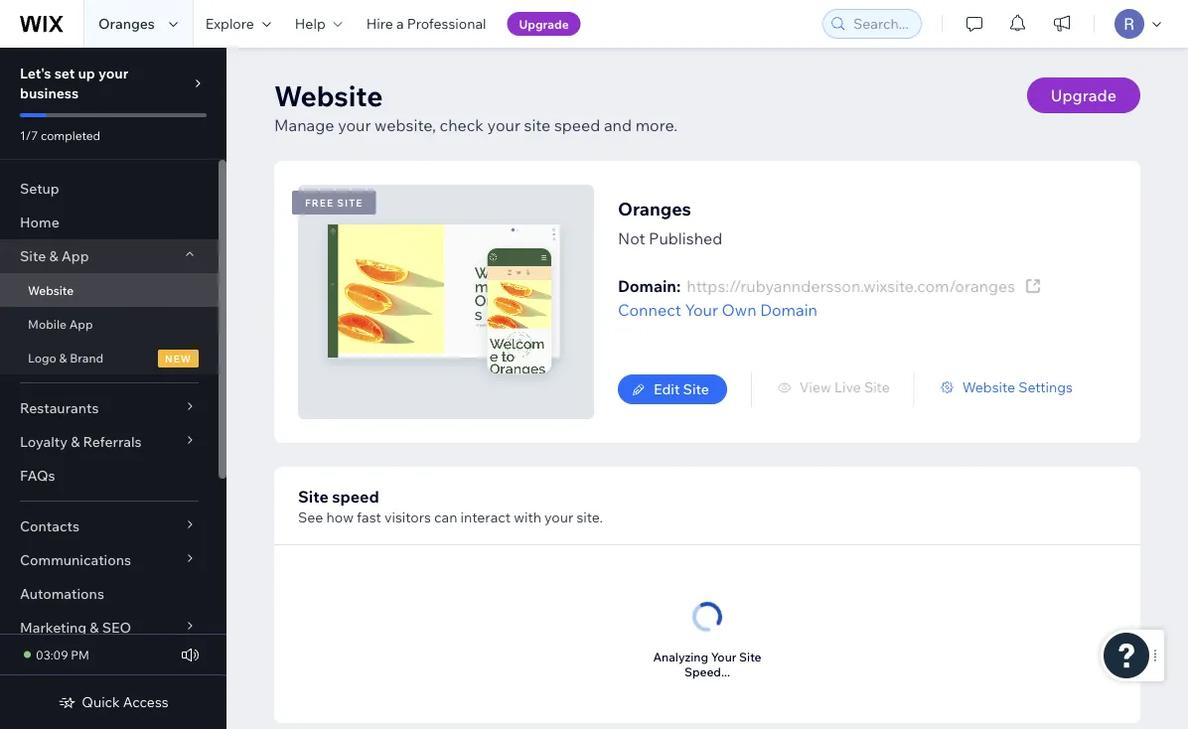 Task type: vqa. For each thing, say whether or not it's contained in the screenshot.
'website'
yes



Task type: describe. For each thing, give the bounding box(es) containing it.
manage
[[274, 115, 334, 135]]

seo
[[102, 619, 131, 636]]

brand
[[70, 350, 104, 365]]

mobile
[[28, 316, 67, 331]]

hire
[[366, 15, 393, 32]]

home link
[[0, 206, 219, 239]]

site inside analyzing your site speed...
[[739, 650, 762, 665]]

and
[[604, 115, 632, 135]]

website for website manage your website, check your site speed and more.
[[274, 78, 383, 113]]

published
[[649, 228, 723, 248]]

analyzing your site speed...
[[653, 650, 762, 680]]

website manage your website, check your site speed and more.
[[274, 78, 678, 135]]

new
[[165, 352, 192, 364]]

home
[[20, 214, 59, 231]]

explore
[[206, 15, 254, 32]]

site inside popup button
[[20, 247, 46, 265]]

website settings button
[[939, 379, 1073, 396]]

03:09 pm
[[36, 647, 89, 662]]

with
[[514, 509, 541, 526]]

website for website
[[28, 283, 74, 298]]

site
[[337, 196, 363, 209]]

website,
[[375, 115, 436, 135]]

website settings
[[962, 379, 1073, 396]]

site & app button
[[0, 239, 219, 273]]

site
[[524, 115, 551, 135]]

site speed see how fast visitors can interact with your site.
[[298, 487, 603, 526]]

upgrade for topmost upgrade button
[[519, 16, 569, 31]]

connect your own domain button
[[618, 298, 818, 322]]

contacts
[[20, 518, 79, 535]]

logo & brand
[[28, 350, 104, 365]]

quick access button
[[58, 693, 169, 711]]

quick access
[[82, 693, 169, 711]]

communications button
[[0, 543, 219, 577]]

pm
[[71, 647, 89, 662]]

setup
[[20, 180, 59, 197]]

sidebar element
[[0, 48, 227, 729]]

completed
[[41, 128, 100, 143]]

& for marketing
[[90, 619, 99, 636]]

interact
[[461, 509, 511, 526]]

site.
[[577, 509, 603, 526]]

mobile app
[[28, 316, 93, 331]]

loyalty & referrals
[[20, 433, 142, 451]]

app inside popup button
[[61, 247, 89, 265]]

view
[[800, 379, 831, 396]]

how
[[326, 509, 354, 526]]

website for website settings
[[962, 379, 1015, 396]]

view live site link
[[776, 379, 890, 396]]

a
[[396, 15, 404, 32]]

automations link
[[0, 577, 219, 611]]

1/7
[[20, 128, 38, 143]]

analyzing
[[653, 650, 708, 665]]

0 vertical spatial upgrade button
[[507, 12, 581, 36]]

site & app
[[20, 247, 89, 265]]

own
[[722, 300, 757, 320]]

let's set up your business
[[20, 65, 128, 102]]

check
[[440, 115, 484, 135]]

referrals
[[83, 433, 142, 451]]

domain:
[[618, 276, 681, 296]]

help button
[[283, 0, 354, 48]]

mobile app link
[[0, 307, 219, 341]]

restaurants
[[20, 399, 99, 417]]

contacts button
[[0, 510, 219, 543]]

& for logo
[[59, 350, 67, 365]]

loyalty & referrals button
[[0, 425, 219, 459]]

website link
[[0, 273, 219, 307]]

view live site
[[800, 379, 890, 396]]

let's
[[20, 65, 51, 82]]

marketing
[[20, 619, 87, 636]]

your for site
[[711, 650, 737, 665]]

https://rubyanndersson.wixsite.com/oranges link
[[687, 274, 1045, 298]]

connect
[[618, 300, 681, 320]]

visitors
[[384, 509, 431, 526]]



Task type: locate. For each thing, give the bounding box(es) containing it.
2 horizontal spatial website
[[962, 379, 1015, 396]]

automations
[[20, 585, 104, 603]]

more.
[[635, 115, 678, 135]]

oranges inside oranges not published
[[618, 197, 691, 220]]

website inside "button"
[[962, 379, 1015, 396]]

website left settings
[[962, 379, 1015, 396]]

professional
[[407, 15, 486, 32]]

0 horizontal spatial website
[[28, 283, 74, 298]]

0 vertical spatial website
[[274, 78, 383, 113]]

edit
[[654, 380, 680, 398]]

& inside dropdown button
[[71, 433, 80, 451]]

0 horizontal spatial upgrade button
[[507, 12, 581, 36]]

set
[[54, 65, 75, 82]]

site
[[20, 247, 46, 265], [864, 379, 890, 396], [683, 380, 709, 398], [298, 487, 329, 507], [739, 650, 762, 665]]

your right up
[[98, 65, 128, 82]]

2 vertical spatial website
[[962, 379, 1015, 396]]

1 horizontal spatial upgrade button
[[1027, 77, 1140, 113]]

your for own
[[685, 300, 718, 320]]

1 vertical spatial oranges
[[618, 197, 691, 220]]

1 horizontal spatial upgrade
[[1051, 85, 1117, 105]]

1 vertical spatial speed
[[332, 487, 379, 507]]

website up mobile
[[28, 283, 74, 298]]

logo
[[28, 350, 56, 365]]

Search... field
[[847, 10, 915, 38]]

oranges for oranges not published
[[618, 197, 691, 220]]

marketing & seo
[[20, 619, 131, 636]]

& for site
[[49, 247, 58, 265]]

speed...
[[684, 665, 730, 680]]

business
[[20, 84, 79, 102]]

0 vertical spatial app
[[61, 247, 89, 265]]

speed right site
[[554, 115, 600, 135]]

communications
[[20, 551, 131, 569]]

restaurants button
[[0, 391, 219, 425]]

your left site.
[[545, 509, 574, 526]]

your
[[98, 65, 128, 82], [338, 115, 371, 135], [487, 115, 520, 135], [545, 509, 574, 526]]

website inside website manage your website, check your site speed and more.
[[274, 78, 383, 113]]

speed up fast
[[332, 487, 379, 507]]

site inside site speed see how fast visitors can interact with your site.
[[298, 487, 329, 507]]

0 horizontal spatial oranges
[[98, 15, 155, 32]]

marketing & seo button
[[0, 611, 219, 645]]

1 horizontal spatial website
[[274, 78, 383, 113]]

setup link
[[0, 172, 219, 206]]

your left site
[[487, 115, 520, 135]]

website inside 'link'
[[28, 283, 74, 298]]

website up manage
[[274, 78, 383, 113]]

1 vertical spatial upgrade button
[[1027, 77, 1140, 113]]

can
[[434, 509, 457, 526]]

hire a professional link
[[354, 0, 498, 48]]

https://rubyanndersson.wixsite.com/oranges
[[687, 276, 1015, 296]]

free
[[305, 196, 334, 209]]

& right the logo at the left
[[59, 350, 67, 365]]

not
[[618, 228, 645, 248]]

& inside popup button
[[90, 619, 99, 636]]

site down home
[[20, 247, 46, 265]]

edit site
[[654, 380, 709, 398]]

loyalty
[[20, 433, 68, 451]]

& left seo
[[90, 619, 99, 636]]

1 vertical spatial your
[[711, 650, 737, 665]]

fast
[[357, 509, 381, 526]]

faqs link
[[0, 459, 219, 493]]

site inside "link"
[[864, 379, 890, 396]]

speed inside site speed see how fast visitors can interact with your site.
[[332, 487, 379, 507]]

1 vertical spatial app
[[69, 316, 93, 331]]

0 horizontal spatial upgrade
[[519, 16, 569, 31]]

& right the loyalty
[[71, 433, 80, 451]]

your inside button
[[685, 300, 718, 320]]

1 vertical spatial upgrade
[[1051, 85, 1117, 105]]

oranges up let's set up your business
[[98, 15, 155, 32]]

speed inside website manage your website, check your site speed and more.
[[554, 115, 600, 135]]

hire a professional
[[366, 15, 486, 32]]

see
[[298, 509, 323, 526]]

faqs
[[20, 467, 55, 484]]

access
[[123, 693, 169, 711]]

& down home
[[49, 247, 58, 265]]

03:09
[[36, 647, 68, 662]]

0 horizontal spatial speed
[[332, 487, 379, 507]]

& for loyalty
[[71, 433, 80, 451]]

speed
[[554, 115, 600, 135], [332, 487, 379, 507]]

quick
[[82, 693, 120, 711]]

website
[[274, 78, 383, 113], [28, 283, 74, 298], [962, 379, 1015, 396]]

live
[[834, 379, 861, 396]]

app
[[61, 247, 89, 265], [69, 316, 93, 331]]

your inside analyzing your site speed...
[[711, 650, 737, 665]]

oranges not published
[[618, 197, 723, 248]]

your inside let's set up your business
[[98, 65, 128, 82]]

upgrade
[[519, 16, 569, 31], [1051, 85, 1117, 105]]

&
[[49, 247, 58, 265], [59, 350, 67, 365], [71, 433, 80, 451], [90, 619, 99, 636]]

free site
[[305, 196, 363, 209]]

settings
[[1019, 379, 1073, 396]]

domain
[[760, 300, 818, 320]]

site right live
[[864, 379, 890, 396]]

upgrade for the bottommost upgrade button
[[1051, 85, 1117, 105]]

1 horizontal spatial speed
[[554, 115, 600, 135]]

oranges for oranges
[[98, 15, 155, 32]]

connect your own domain
[[618, 300, 818, 320]]

help
[[295, 15, 326, 32]]

your
[[685, 300, 718, 320], [711, 650, 737, 665]]

1/7 completed
[[20, 128, 100, 143]]

app down home link
[[61, 247, 89, 265]]

site up see at bottom left
[[298, 487, 329, 507]]

site right the speed...
[[739, 650, 762, 665]]

your right analyzing
[[711, 650, 737, 665]]

1 horizontal spatial oranges
[[618, 197, 691, 220]]

& inside popup button
[[49, 247, 58, 265]]

0 vertical spatial oranges
[[98, 15, 155, 32]]

0 vertical spatial speed
[[554, 115, 600, 135]]

site right edit
[[683, 380, 709, 398]]

up
[[78, 65, 95, 82]]

your inside site speed see how fast visitors can interact with your site.
[[545, 509, 574, 526]]

oranges up "not"
[[618, 197, 691, 220]]

edit site link
[[618, 375, 727, 404]]

0 vertical spatial upgrade
[[519, 16, 569, 31]]

your right manage
[[338, 115, 371, 135]]

your left own
[[685, 300, 718, 320]]

1 vertical spatial website
[[28, 283, 74, 298]]

oranges
[[98, 15, 155, 32], [618, 197, 691, 220]]

0 vertical spatial your
[[685, 300, 718, 320]]

app right mobile
[[69, 316, 93, 331]]



